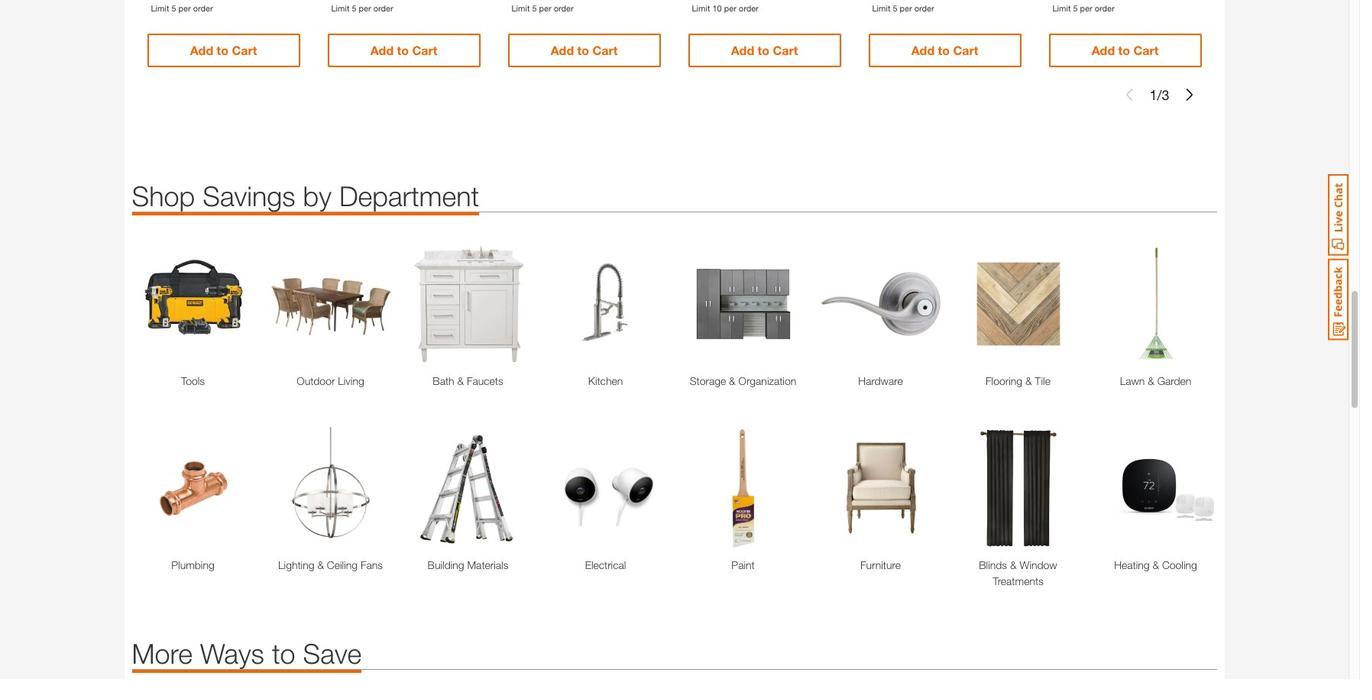 Task type: locate. For each thing, give the bounding box(es) containing it.
4 limit from the left
[[692, 3, 710, 13]]

& inside blinds & window treatments
[[1010, 559, 1017, 572]]

live chat image
[[1328, 174, 1349, 256]]

2 5 from the left
[[352, 3, 356, 13]]

cart for third add to cart button
[[593, 43, 618, 58]]

2 add to cart from the left
[[370, 43, 437, 58]]

& left cooling
[[1153, 559, 1159, 572]]

department
[[339, 180, 479, 213]]

1 add to cart from the left
[[190, 43, 257, 58]]

5 5 from the left
[[1073, 3, 1078, 13]]

lawn & garden savings image
[[1095, 243, 1217, 365]]

6 per from the left
[[1080, 3, 1092, 13]]

2 add to cart button from the left
[[327, 34, 480, 67]]

3 5 from the left
[[532, 3, 537, 13]]

per
[[178, 3, 191, 13], [359, 3, 371, 13], [539, 3, 551, 13], [724, 3, 736, 13], [900, 3, 912, 13], [1080, 3, 1092, 13]]

flooring & tile link
[[957, 373, 1079, 389]]

flooring
[[986, 375, 1022, 388]]

save
[[303, 637, 362, 670]]

3 order from the left
[[554, 3, 574, 13]]

1 cart from the left
[[232, 43, 257, 58]]

& up treatments
[[1010, 559, 1017, 572]]

add to cart for fifth add to cart button
[[911, 43, 978, 58]]

ways
[[200, 637, 264, 670]]

5 order from the left
[[914, 3, 934, 13]]

& right bath
[[457, 375, 464, 388]]

outdoor living link
[[269, 373, 392, 389]]

2 limit 5 per order from the left
[[331, 3, 393, 13]]

paint
[[732, 559, 755, 572]]

heating & cooling savings image
[[1095, 427, 1217, 550]]

to
[[217, 43, 228, 58], [397, 43, 409, 58], [577, 43, 589, 58], [758, 43, 769, 58], [938, 43, 950, 58], [1118, 43, 1130, 58], [272, 637, 295, 670]]

3
[[1162, 86, 1170, 103]]

&
[[457, 375, 464, 388], [729, 375, 736, 388], [1025, 375, 1032, 388], [1148, 375, 1154, 388], [317, 559, 324, 572], [1010, 559, 1017, 572], [1153, 559, 1159, 572]]

storage & organization link
[[682, 373, 804, 389]]

shop
[[132, 180, 195, 213]]

cart
[[232, 43, 257, 58], [412, 43, 437, 58], [593, 43, 618, 58], [773, 43, 798, 58], [953, 43, 978, 58], [1134, 43, 1159, 58]]

4 cart from the left
[[773, 43, 798, 58]]

hardware
[[858, 375, 903, 388]]

5 limit from the left
[[872, 3, 890, 13]]

5 for 6th add to cart button
[[1073, 3, 1078, 13]]

3 cart from the left
[[593, 43, 618, 58]]

treatments
[[993, 575, 1044, 588]]

& right lawn
[[1148, 375, 1154, 388]]

bath & faucets
[[433, 375, 503, 388]]

order for third add to cart button from the right
[[739, 3, 759, 13]]

& for blinds
[[1010, 559, 1017, 572]]

paint savings image
[[682, 427, 804, 550]]

1 limit 5 per order from the left
[[151, 3, 213, 13]]

order for fifth add to cart button
[[914, 3, 934, 13]]

cart for sixth add to cart button from right
[[232, 43, 257, 58]]

4 limit 5 per order from the left
[[872, 3, 934, 13]]

limit
[[151, 3, 169, 13], [331, 3, 349, 13], [512, 3, 530, 13], [692, 3, 710, 13], [872, 3, 890, 13], [1053, 3, 1071, 13]]

& left ceiling
[[317, 559, 324, 572]]

6 order from the left
[[1095, 3, 1115, 13]]

2 cart from the left
[[412, 43, 437, 58]]

limit for sixth add to cart button from right
[[151, 3, 169, 13]]

limit 5 per order
[[151, 3, 213, 13], [331, 3, 393, 13], [512, 3, 574, 13], [872, 3, 934, 13], [1053, 3, 1115, 13]]

electrical
[[585, 559, 626, 572]]

& right 'storage' at right bottom
[[729, 375, 736, 388]]

ceiling
[[327, 559, 358, 572]]

building materials link
[[407, 557, 529, 573]]

flooring & tile
[[986, 375, 1051, 388]]

5 cart from the left
[[953, 43, 978, 58]]

6 cart from the left
[[1134, 43, 1159, 58]]

& for heating
[[1153, 559, 1159, 572]]

5 add to cart from the left
[[911, 43, 978, 58]]

bath & faucets link
[[407, 373, 529, 389]]

order
[[193, 3, 213, 13], [373, 3, 393, 13], [554, 3, 574, 13], [739, 3, 759, 13], [914, 3, 934, 13], [1095, 3, 1115, 13]]

bath & faucet savings image
[[407, 243, 529, 365]]

4 add to cart from the left
[[731, 43, 798, 58]]

3 per from the left
[[539, 3, 551, 13]]

5 limit 5 per order from the left
[[1053, 3, 1115, 13]]

heating & cooling
[[1114, 559, 1197, 572]]

2 add from the left
[[370, 43, 394, 58]]

next slide image
[[1183, 89, 1195, 101]]

5
[[171, 3, 176, 13], [352, 3, 356, 13], [532, 3, 537, 13], [893, 3, 897, 13], [1073, 3, 1078, 13]]

tools
[[181, 375, 205, 388]]

add to cart button
[[147, 34, 300, 67], [327, 34, 480, 67], [508, 34, 661, 67], [688, 34, 841, 67], [868, 34, 1021, 67], [1049, 34, 1202, 67]]

3 limit from the left
[[512, 3, 530, 13]]

2 order from the left
[[373, 3, 393, 13]]

heating & cooling link
[[1095, 557, 1217, 573]]

1 limit from the left
[[151, 3, 169, 13]]

cart for second add to cart button from the left
[[412, 43, 437, 58]]

6 add to cart button from the left
[[1049, 34, 1202, 67]]

window
[[1020, 559, 1057, 572]]

add to cart for sixth add to cart button from right
[[190, 43, 257, 58]]

lighting & ceiling fans
[[278, 559, 383, 572]]

more
[[132, 637, 192, 670]]

order for 6th add to cart button
[[1095, 3, 1115, 13]]

2 limit from the left
[[331, 3, 349, 13]]

1 order from the left
[[193, 3, 213, 13]]

1 5 from the left
[[171, 3, 176, 13]]

kitchen
[[588, 375, 623, 388]]

tool savings image
[[132, 243, 254, 365]]

& for bath
[[457, 375, 464, 388]]

shop savings by department
[[132, 180, 479, 213]]

1 / 3
[[1150, 86, 1170, 103]]

organization
[[739, 375, 796, 388]]

limit 5 per order for third add to cart button
[[512, 3, 574, 13]]

4 order from the left
[[739, 3, 759, 13]]

furniture
[[860, 559, 901, 572]]

kitchen savings image
[[544, 243, 667, 365]]

limit for second add to cart button from the left
[[331, 3, 349, 13]]

this is the first slide image
[[1124, 89, 1136, 101]]

more ways to save
[[132, 637, 362, 670]]

5 per from the left
[[900, 3, 912, 13]]

electrical link
[[544, 557, 667, 573]]

1 add from the left
[[190, 43, 213, 58]]

3 add to cart from the left
[[551, 43, 618, 58]]

& left tile
[[1025, 375, 1032, 388]]

& for storage
[[729, 375, 736, 388]]

6 add to cart from the left
[[1092, 43, 1159, 58]]

3 limit 5 per order from the left
[[512, 3, 574, 13]]

add
[[190, 43, 213, 58], [370, 43, 394, 58], [551, 43, 574, 58], [731, 43, 754, 58], [911, 43, 935, 58], [1092, 43, 1115, 58]]

cart for 6th add to cart button
[[1134, 43, 1159, 58]]

limit 5 per order for 6th add to cart button
[[1053, 3, 1115, 13]]

order for third add to cart button
[[554, 3, 574, 13]]

4 5 from the left
[[893, 3, 897, 13]]

6 limit from the left
[[1053, 3, 1071, 13]]

add to cart
[[190, 43, 257, 58], [370, 43, 437, 58], [551, 43, 618, 58], [731, 43, 798, 58], [911, 43, 978, 58], [1092, 43, 1159, 58]]

plumbing
[[171, 559, 215, 572]]

limit 5 per order for fifth add to cart button
[[872, 3, 934, 13]]

& for lawn
[[1148, 375, 1154, 388]]



Task type: describe. For each thing, give the bounding box(es) containing it.
tools link
[[132, 373, 254, 389]]

limit 5 per order for sixth add to cart button from right
[[151, 3, 213, 13]]

hardware link
[[820, 373, 942, 389]]

paint link
[[682, 557, 804, 573]]

limit for fifth add to cart button
[[872, 3, 890, 13]]

3 add to cart button from the left
[[508, 34, 661, 67]]

hardware savings image
[[820, 243, 942, 365]]

kitchen link
[[544, 373, 667, 389]]

4 add to cart button from the left
[[688, 34, 841, 67]]

fans
[[361, 559, 383, 572]]

lawn & garden
[[1120, 375, 1192, 388]]

by
[[303, 180, 332, 213]]

5 add to cart button from the left
[[868, 34, 1021, 67]]

order for sixth add to cart button from right
[[193, 3, 213, 13]]

furniture savings image
[[820, 427, 942, 550]]

limit 10 per order
[[692, 3, 759, 13]]

add to cart for third add to cart button
[[551, 43, 618, 58]]

/
[[1157, 86, 1162, 103]]

limit for third add to cart button from the right
[[692, 3, 710, 13]]

plumbing link
[[132, 557, 254, 573]]

lawn
[[1120, 375, 1145, 388]]

3 add from the left
[[551, 43, 574, 58]]

cooling
[[1162, 559, 1197, 572]]

add to cart for 6th add to cart button
[[1092, 43, 1159, 58]]

building material savings image
[[407, 427, 529, 550]]

6 add from the left
[[1092, 43, 1115, 58]]

blinds & window treatments link
[[957, 557, 1079, 589]]

flooring & tile savings image
[[957, 243, 1079, 365]]

storage savings image
[[682, 243, 804, 365]]

lighting
[[278, 559, 314, 572]]

5 for second add to cart button from the left
[[352, 3, 356, 13]]

cart for fifth add to cart button
[[953, 43, 978, 58]]

outdoor living
[[297, 375, 364, 388]]

order for second add to cart button from the left
[[373, 3, 393, 13]]

add to cart for second add to cart button from the left
[[370, 43, 437, 58]]

& for flooring
[[1025, 375, 1032, 388]]

blinds & window treatment savings image
[[957, 427, 1079, 550]]

cart for third add to cart button from the right
[[773, 43, 798, 58]]

electrical savings image
[[544, 427, 667, 550]]

5 for fifth add to cart button
[[893, 3, 897, 13]]

outdoor living savinghs image
[[269, 243, 392, 365]]

garden
[[1157, 375, 1192, 388]]

limit for third add to cart button
[[512, 3, 530, 13]]

bath
[[433, 375, 454, 388]]

storage
[[690, 375, 726, 388]]

building
[[428, 559, 464, 572]]

5 add from the left
[[911, 43, 935, 58]]

lighting image
[[269, 427, 392, 550]]

building materials
[[428, 559, 508, 572]]

1 per from the left
[[178, 3, 191, 13]]

living
[[338, 375, 364, 388]]

add to cart for third add to cart button from the right
[[731, 43, 798, 58]]

blinds
[[979, 559, 1007, 572]]

5 for sixth add to cart button from right
[[171, 3, 176, 13]]

savings
[[203, 180, 295, 213]]

materials
[[467, 559, 508, 572]]

feedback link image
[[1328, 258, 1349, 341]]

storage & organization
[[690, 375, 796, 388]]

furniture link
[[820, 557, 942, 573]]

limit 5 per order for second add to cart button from the left
[[331, 3, 393, 13]]

10
[[712, 3, 722, 13]]

& for lighting
[[317, 559, 324, 572]]

1 add to cart button from the left
[[147, 34, 300, 67]]

5 for third add to cart button
[[532, 3, 537, 13]]

2 per from the left
[[359, 3, 371, 13]]

plumbing image
[[132, 427, 254, 550]]

lighting & ceiling fans link
[[269, 557, 392, 573]]

1
[[1150, 86, 1157, 103]]

outdoor
[[297, 375, 335, 388]]

heating
[[1114, 559, 1150, 572]]

blinds & window treatments
[[979, 559, 1057, 588]]

faucets
[[467, 375, 503, 388]]

4 add from the left
[[731, 43, 754, 58]]

tile
[[1035, 375, 1051, 388]]

lawn & garden link
[[1095, 373, 1217, 389]]

limit for 6th add to cart button
[[1053, 3, 1071, 13]]

4 per from the left
[[724, 3, 736, 13]]



Task type: vqa. For each thing, say whether or not it's contained in the screenshot.
NOW
no



